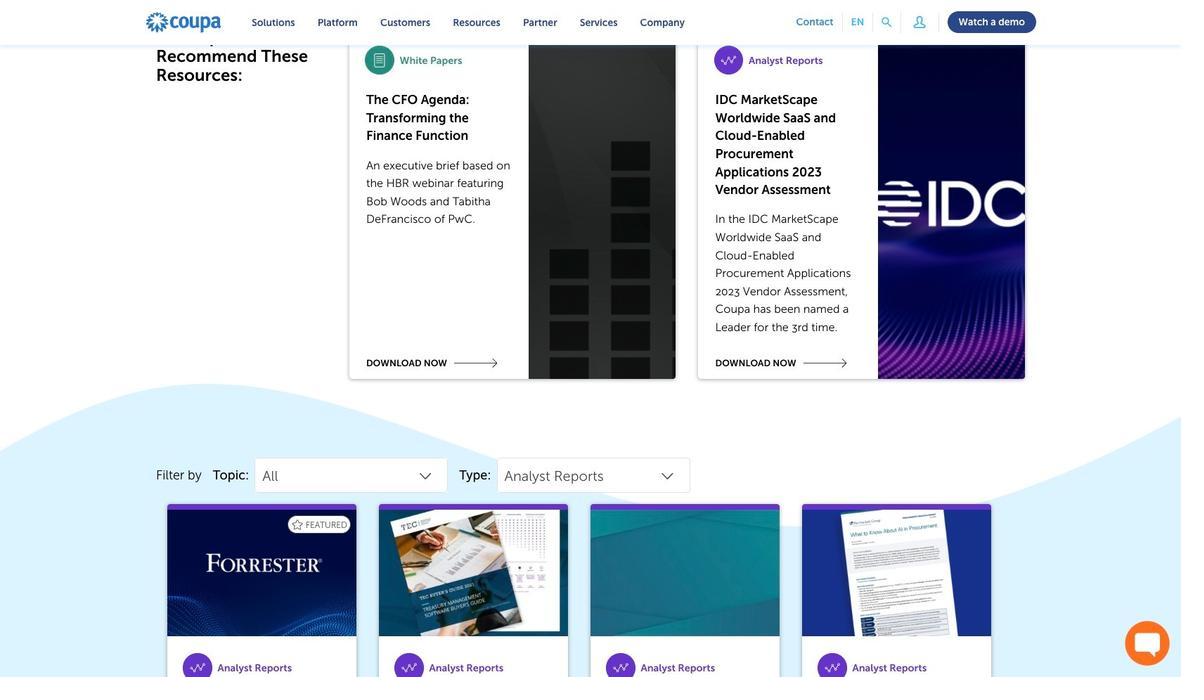 Task type: describe. For each thing, give the bounding box(es) containing it.
hackett preview image
[[803, 510, 992, 637]]

the forrester wave™: supplier value management platforms, q1 2022 image
[[167, 510, 357, 637]]

home image
[[145, 11, 222, 34]]



Task type: locate. For each thing, give the bounding box(es) containing it.
None text field
[[263, 462, 441, 491], [505, 462, 683, 491], [263, 462, 441, 491], [505, 462, 683, 491]]

mag glass image
[[882, 17, 893, 28]]

platform_user_centric image
[[910, 12, 930, 32]]

None field
[[255, 458, 448, 493], [497, 458, 691, 493], [255, 458, 448, 493], [497, 458, 691, 493]]



Task type: vqa. For each thing, say whether or not it's contained in the screenshot.
home IMAGE
yes



